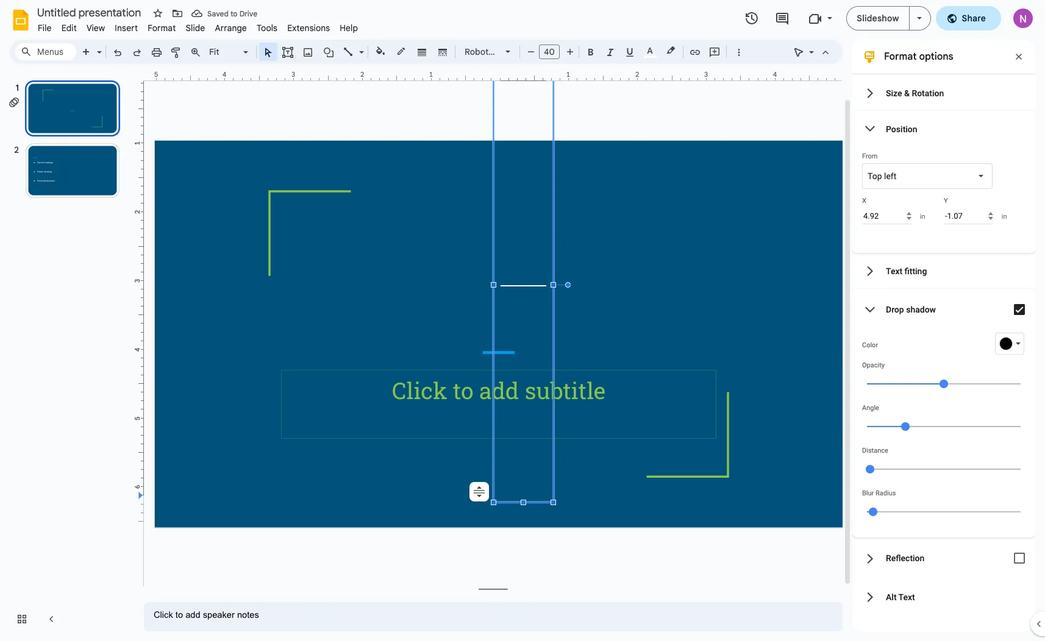 Task type: locate. For each thing, give the bounding box(es) containing it.
angle slider
[[862, 412, 1026, 440]]

roboto
[[465, 46, 494, 57]]

Rename text field
[[33, 5, 148, 20]]

roboto slab
[[465, 46, 513, 57]]

shadow
[[906, 305, 936, 315]]

blur radius
[[862, 490, 896, 498]]

insert menu item
[[110, 21, 143, 35]]

format down star option
[[148, 23, 176, 34]]

drop
[[886, 305, 904, 315]]

format inside menu item
[[148, 23, 176, 34]]

to
[[230, 9, 238, 18]]

blur radius image
[[869, 508, 877, 516]]

0 horizontal spatial format
[[148, 23, 176, 34]]

position tab
[[852, 111, 1035, 147]]

in right x position, measured in inches. value must be between -58712 and 58712 text box at the top right of the page
[[920, 212, 925, 220]]

border weight option
[[415, 43, 429, 60]]

menu bar
[[33, 16, 363, 36]]

drop shadow
[[886, 305, 936, 315]]

radius
[[876, 490, 896, 498]]

menu bar containing file
[[33, 16, 363, 36]]

font list. roboto slab selected. option
[[465, 43, 513, 60]]

menu bar banner
[[0, 0, 1045, 641]]

resize shape to fit text image
[[471, 483, 488, 501]]

file menu item
[[33, 21, 56, 35]]

0 vertical spatial format
[[148, 23, 176, 34]]

format left options
[[884, 51, 917, 63]]

bottom margin image
[[134, 493, 143, 528]]

1 vertical spatial text
[[898, 592, 915, 602]]

border dash option
[[436, 43, 450, 60]]

saved
[[207, 9, 229, 18]]

1 horizontal spatial format
[[884, 51, 917, 63]]

Star checkbox
[[149, 5, 166, 22]]

text left fitting
[[886, 266, 902, 276]]

edit menu item
[[56, 21, 82, 35]]

size
[[886, 88, 902, 98]]

1 horizontal spatial in
[[1002, 212, 1007, 220]]

new slide with layout image
[[94, 44, 102, 48]]

in
[[920, 212, 925, 220], [1002, 212, 1007, 220]]

opacity image
[[940, 380, 948, 388]]

drop shadow tab
[[852, 289, 1035, 330]]

extensions menu item
[[282, 21, 335, 35]]

saved to drive button
[[188, 5, 260, 22]]

share
[[962, 13, 986, 24]]

top left
[[868, 171, 896, 181]]

opacity
[[862, 362, 885, 369]]

1 in from the left
[[920, 212, 925, 220]]

navigation
[[0, 69, 134, 641]]

format options application
[[0, 0, 1045, 641]]

text
[[886, 266, 902, 276], [898, 592, 915, 602]]

distance slider
[[862, 455, 1026, 483]]

0 horizontal spatial in
[[920, 212, 925, 220]]

distance
[[862, 447, 888, 455]]

tools
[[257, 23, 278, 34]]

mode and view toolbar
[[789, 40, 835, 64]]

size & rotation tab
[[852, 75, 1035, 111]]

y
[[944, 197, 948, 205]]

2 in from the left
[[1002, 212, 1007, 220]]

view
[[87, 23, 105, 34]]

size & rotation
[[886, 88, 944, 98]]

select line image
[[356, 44, 364, 48]]

Zoom field
[[205, 43, 254, 61]]

format for format options
[[884, 51, 917, 63]]

insert image image
[[301, 43, 315, 60]]

slide
[[186, 23, 205, 34]]

start slideshow (⌘+enter) image
[[917, 17, 922, 20]]

format inside section
[[884, 51, 917, 63]]

option
[[469, 482, 489, 502]]

1 vertical spatial format
[[884, 51, 917, 63]]

reflection tab
[[852, 538, 1035, 579]]

reflection
[[886, 554, 925, 563]]

menu bar inside menu bar banner
[[33, 16, 363, 36]]

blur radius slider
[[862, 498, 1026, 526]]

Menus field
[[15, 43, 76, 60]]

share button
[[936, 6, 1001, 30]]

alt text tab
[[852, 579, 1035, 615]]

in right y position, measured in inches. value must be between -58712 and 58712 text box
[[1002, 212, 1007, 220]]

arrange menu item
[[210, 21, 252, 35]]

Zoom text field
[[207, 43, 241, 60]]

Font size field
[[539, 45, 565, 62]]

left
[[884, 171, 896, 181]]

highlight color image
[[664, 43, 677, 58]]

text right the alt
[[898, 592, 915, 602]]

x
[[862, 197, 866, 205]]

1
[[133, 141, 141, 145]]

fill color: transparent image
[[373, 43, 387, 59]]

format
[[148, 23, 176, 34], [884, 51, 917, 63]]

&
[[904, 88, 910, 98]]

distance image
[[866, 465, 874, 474]]



Task type: vqa. For each thing, say whether or not it's contained in the screenshot.
New slide with layout image
yes



Task type: describe. For each thing, give the bounding box(es) containing it.
position
[[886, 124, 917, 134]]

shape image
[[322, 43, 336, 60]]

from
[[862, 152, 878, 160]]

opacity slider
[[862, 369, 1026, 398]]

in for x
[[920, 212, 925, 220]]

toggle reflection image
[[1007, 546, 1032, 571]]

main toolbar
[[44, 0, 748, 575]]

format menu item
[[143, 21, 181, 35]]

format options section
[[852, 40, 1035, 632]]

border color: transparent image
[[394, 43, 408, 59]]

color
[[862, 341, 878, 349]]

saved to drive
[[207, 9, 257, 18]]

Toggle shadow checkbox
[[1007, 298, 1032, 322]]

Y position, measured in inches. Value must be between -58712 and 58712 text field
[[944, 208, 993, 224]]

5
[[154, 70, 158, 79]]

slideshow
[[857, 13, 899, 24]]

extensions
[[287, 23, 330, 34]]

in for y
[[1002, 212, 1007, 220]]

file
[[38, 23, 52, 34]]

text fitting
[[886, 266, 927, 276]]

angle
[[862, 404, 879, 412]]

slab
[[495, 46, 513, 57]]

drive
[[239, 9, 257, 18]]

rotation
[[912, 88, 944, 98]]

arrange
[[215, 23, 247, 34]]

options
[[919, 51, 953, 63]]

2
[[133, 210, 141, 214]]

0 vertical spatial text
[[886, 266, 902, 276]]

X position, measured in inches. Value must be between -58712 and 58712 text field
[[862, 208, 911, 224]]

Font size text field
[[540, 45, 559, 59]]

help
[[340, 23, 358, 34]]

view menu item
[[82, 21, 110, 35]]

slideshow button
[[846, 6, 909, 30]]

navigation inside format options application
[[0, 69, 134, 641]]

option inside format options application
[[469, 482, 489, 502]]

format for format
[[148, 23, 176, 34]]

tools menu item
[[252, 21, 282, 35]]

top left option
[[868, 170, 896, 182]]

alt text
[[886, 592, 915, 602]]

text fitting tab
[[852, 253, 1035, 289]]

fitting
[[905, 266, 927, 276]]

top
[[868, 171, 882, 181]]

Toggle reflection checkbox
[[1007, 546, 1032, 571]]

blur
[[862, 490, 874, 498]]

format options
[[884, 51, 953, 63]]

help menu item
[[335, 21, 363, 35]]

alt
[[886, 592, 897, 602]]

slide menu item
[[181, 21, 210, 35]]

edit
[[61, 23, 77, 34]]

text color image
[[643, 43, 657, 58]]

insert
[[115, 23, 138, 34]]

angle image
[[901, 423, 910, 431]]



